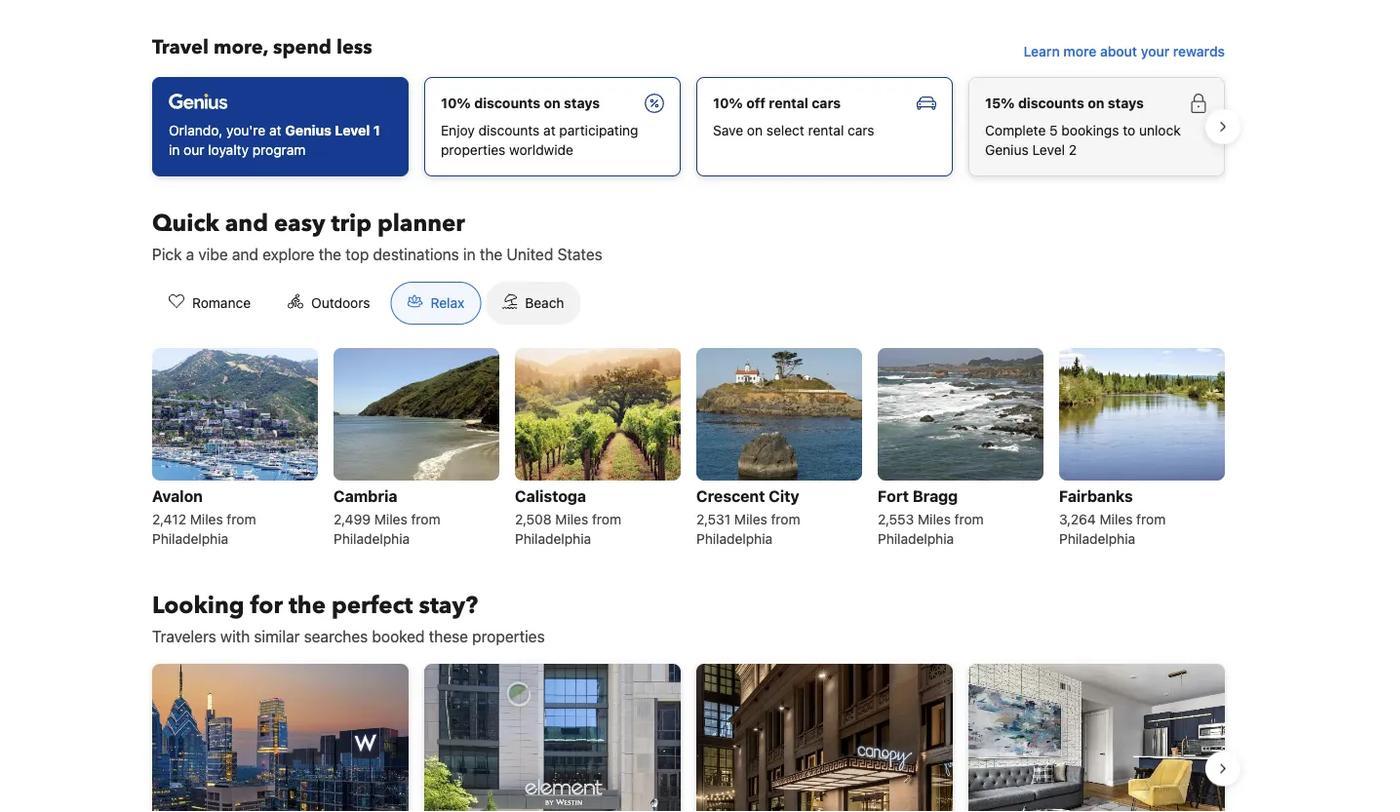 Task type: vqa. For each thing, say whether or not it's contained in the screenshot.
Home "link"
no



Task type: locate. For each thing, give the bounding box(es) containing it.
0 horizontal spatial level
[[335, 122, 370, 138]]

pick
[[152, 245, 182, 264]]

2
[[1069, 142, 1077, 158]]

romance button
[[152, 282, 267, 325]]

0 vertical spatial in
[[169, 142, 180, 158]]

in left our
[[169, 142, 180, 158]]

cars right select
[[848, 122, 875, 138]]

for
[[250, 590, 283, 622]]

region
[[137, 69, 1241, 184], [137, 656, 1241, 812]]

10% up enjoy
[[441, 95, 471, 111]]

philadelphia down 2,508
[[515, 531, 591, 547]]

outdoors button
[[271, 282, 387, 325]]

from inside calistoga 2,508 miles from philadelphia
[[592, 512, 621, 528]]

1 vertical spatial level
[[1033, 142, 1065, 158]]

miles down bragg
[[918, 512, 951, 528]]

program
[[252, 142, 306, 158]]

philadelphia inside avalon 2,412 miles from philadelphia
[[152, 531, 228, 547]]

2 from from the left
[[411, 512, 440, 528]]

the inside the looking for the perfect stay? travelers with similar searches booked these properties
[[289, 590, 326, 622]]

discounts
[[474, 95, 541, 111], [1018, 95, 1085, 111], [479, 122, 540, 138]]

miles inside calistoga 2,508 miles from philadelphia
[[555, 512, 588, 528]]

stays
[[564, 95, 600, 111], [1108, 95, 1144, 111]]

1 vertical spatial properties
[[472, 628, 545, 646]]

miles down 'calistoga'
[[555, 512, 588, 528]]

5
[[1050, 122, 1058, 138]]

2 at from the left
[[543, 122, 556, 138]]

rental right select
[[808, 122, 844, 138]]

3 miles from the left
[[555, 512, 588, 528]]

easy
[[274, 207, 325, 239]]

on right save
[[747, 122, 763, 138]]

at
[[269, 122, 281, 138], [543, 122, 556, 138]]

0 horizontal spatial in
[[169, 142, 180, 158]]

2 philadelphia from the left
[[334, 531, 410, 547]]

level inside complete 5 bookings to unlock genius level 2
[[1033, 142, 1065, 158]]

philadelphia for calistoga
[[515, 531, 591, 547]]

1 vertical spatial genius
[[985, 142, 1029, 158]]

philadelphia down 2,553
[[878, 531, 954, 547]]

4 philadelphia from the left
[[697, 531, 773, 547]]

1 at from the left
[[269, 122, 281, 138]]

4 from from the left
[[771, 512, 800, 528]]

2,508
[[515, 512, 552, 528]]

1 horizontal spatial 10%
[[713, 95, 743, 111]]

from for avalon
[[227, 512, 256, 528]]

miles
[[190, 512, 223, 528], [374, 512, 407, 528], [555, 512, 588, 528], [734, 512, 767, 528], [918, 512, 951, 528], [1100, 512, 1133, 528]]

1 philadelphia from the left
[[152, 531, 228, 547]]

relax
[[431, 295, 465, 311]]

1 from from the left
[[227, 512, 256, 528]]

perfect
[[332, 590, 413, 622]]

on up enjoy discounts at participating properties worldwide
[[544, 95, 561, 111]]

1 miles from the left
[[190, 512, 223, 528]]

10% up save
[[713, 95, 743, 111]]

5 from from the left
[[955, 512, 984, 528]]

on
[[544, 95, 561, 111], [1088, 95, 1105, 111], [747, 122, 763, 138]]

region containing 10% discounts on stays
[[137, 69, 1241, 184]]

from right '3,264'
[[1137, 512, 1166, 528]]

miles inside the fairbanks 3,264 miles from philadelphia
[[1100, 512, 1133, 528]]

0 vertical spatial properties
[[441, 142, 506, 158]]

spend
[[273, 34, 332, 61]]

0 vertical spatial region
[[137, 69, 1241, 184]]

philadelphia inside fort bragg 2,553 miles from philadelphia
[[878, 531, 954, 547]]

properties inside the looking for the perfect stay? travelers with similar searches booked these properties
[[472, 628, 545, 646]]

worldwide
[[509, 142, 574, 158]]

1 vertical spatial cars
[[848, 122, 875, 138]]

discounts up enjoy discounts at participating properties worldwide
[[474, 95, 541, 111]]

from down bragg
[[955, 512, 984, 528]]

cars up "save on select rental cars"
[[812, 95, 841, 111]]

tab list containing romance
[[137, 282, 597, 326]]

at up worldwide
[[543, 122, 556, 138]]

rewards
[[1173, 43, 1225, 59]]

1 stays from the left
[[564, 95, 600, 111]]

tab list
[[137, 282, 597, 326]]

philadelphia for avalon
[[152, 531, 228, 547]]

philadelphia down '3,264'
[[1059, 531, 1136, 547]]

genius down complete
[[985, 142, 1029, 158]]

orlando,
[[169, 122, 223, 138]]

1 horizontal spatial level
[[1033, 142, 1065, 158]]

rental
[[769, 95, 809, 111], [808, 122, 844, 138]]

and up vibe
[[225, 207, 268, 239]]

stays for 10% discounts on stays
[[564, 95, 600, 111]]

participating
[[559, 122, 639, 138]]

1 horizontal spatial in
[[463, 245, 476, 264]]

miles inside fort bragg 2,553 miles from philadelphia
[[918, 512, 951, 528]]

on up bookings
[[1088, 95, 1105, 111]]

from down city
[[771, 512, 800, 528]]

from right 2,508
[[592, 512, 621, 528]]

beach button
[[485, 282, 581, 325]]

the
[[319, 245, 342, 264], [480, 245, 503, 264], [289, 590, 326, 622]]

1 horizontal spatial stays
[[1108, 95, 1144, 111]]

3 philadelphia from the left
[[515, 531, 591, 547]]

5 miles from the left
[[918, 512, 951, 528]]

philadelphia inside calistoga 2,508 miles from philadelphia
[[515, 531, 591, 547]]

travel more, spend less
[[152, 34, 372, 61]]

10%
[[441, 95, 471, 111], [713, 95, 743, 111]]

philadelphia down 2,412
[[152, 531, 228, 547]]

at inside "orlando, you're at genius level 1 in our loyalty program"
[[269, 122, 281, 138]]

philadelphia inside the fairbanks 3,264 miles from philadelphia
[[1059, 531, 1136, 547]]

0 horizontal spatial 10%
[[441, 95, 471, 111]]

cambria 2,499 miles from philadelphia
[[334, 487, 440, 547]]

0 vertical spatial and
[[225, 207, 268, 239]]

1 horizontal spatial genius
[[985, 142, 1029, 158]]

5 philadelphia from the left
[[878, 531, 954, 547]]

at up program
[[269, 122, 281, 138]]

rental up select
[[769, 95, 809, 111]]

from
[[227, 512, 256, 528], [411, 512, 440, 528], [592, 512, 621, 528], [771, 512, 800, 528], [955, 512, 984, 528], [1137, 512, 1166, 528]]

about
[[1100, 43, 1138, 59]]

3 from from the left
[[592, 512, 621, 528]]

from for cambria
[[411, 512, 440, 528]]

6 miles from the left
[[1100, 512, 1133, 528]]

avalon
[[152, 487, 203, 506]]

blue genius logo image
[[169, 94, 228, 109], [169, 94, 228, 109]]

4 miles from the left
[[734, 512, 767, 528]]

properties
[[441, 142, 506, 158], [472, 628, 545, 646]]

properties inside enjoy discounts at participating properties worldwide
[[441, 142, 506, 158]]

stay?
[[419, 590, 478, 622]]

level down 5
[[1033, 142, 1065, 158]]

1 10% from the left
[[441, 95, 471, 111]]

on for at
[[544, 95, 561, 111]]

miles inside avalon 2,412 miles from philadelphia
[[190, 512, 223, 528]]

0 horizontal spatial at
[[269, 122, 281, 138]]

miles for calistoga
[[555, 512, 588, 528]]

2 stays from the left
[[1108, 95, 1144, 111]]

6 from from the left
[[1137, 512, 1166, 528]]

and
[[225, 207, 268, 239], [232, 245, 258, 264]]

calistoga
[[515, 487, 586, 506]]

from right "2,499"
[[411, 512, 440, 528]]

level
[[335, 122, 370, 138], [1033, 142, 1065, 158]]

discounts down 10% discounts on stays
[[479, 122, 540, 138]]

level inside "orlando, you're at genius level 1 in our loyalty program"
[[335, 122, 370, 138]]

miles down 'cambria'
[[374, 512, 407, 528]]

2 horizontal spatial on
[[1088, 95, 1105, 111]]

philadelphia down 2,531
[[697, 531, 773, 547]]

calistoga 2,508 miles from philadelphia
[[515, 487, 621, 547]]

from inside cambria 2,499 miles from philadelphia
[[411, 512, 440, 528]]

miles inside cambria 2,499 miles from philadelphia
[[374, 512, 407, 528]]

2,499
[[334, 512, 371, 528]]

0 vertical spatial genius
[[285, 122, 332, 138]]

from right 2,412
[[227, 512, 256, 528]]

philadelphia inside cambria 2,499 miles from philadelphia
[[334, 531, 410, 547]]

bookings
[[1062, 122, 1119, 138]]

miles down avalon
[[190, 512, 223, 528]]

explore
[[263, 245, 315, 264]]

travel
[[152, 34, 209, 61]]

1 region from the top
[[137, 69, 1241, 184]]

0 horizontal spatial cars
[[812, 95, 841, 111]]

cars
[[812, 95, 841, 111], [848, 122, 875, 138]]

and right vibe
[[232, 245, 258, 264]]

in up the relax
[[463, 245, 476, 264]]

level left 1
[[335, 122, 370, 138]]

miles for fairbanks
[[1100, 512, 1133, 528]]

0 horizontal spatial on
[[544, 95, 561, 111]]

6 philadelphia from the left
[[1059, 531, 1136, 547]]

at for genius
[[269, 122, 281, 138]]

miles down 'crescent'
[[734, 512, 767, 528]]

on for bookings
[[1088, 95, 1105, 111]]

genius
[[285, 122, 332, 138], [985, 142, 1029, 158]]

similar
[[254, 628, 300, 646]]

the left top at the top of the page
[[319, 245, 342, 264]]

bragg
[[913, 487, 958, 506]]

from inside avalon 2,412 miles from philadelphia
[[227, 512, 256, 528]]

miles down fairbanks
[[1100, 512, 1133, 528]]

philadelphia
[[152, 531, 228, 547], [334, 531, 410, 547], [515, 531, 591, 547], [697, 531, 773, 547], [878, 531, 954, 547], [1059, 531, 1136, 547]]

discounts up 5
[[1018, 95, 1085, 111]]

0 horizontal spatial stays
[[564, 95, 600, 111]]

2,412
[[152, 512, 186, 528]]

in
[[169, 142, 180, 158], [463, 245, 476, 264]]

properties down enjoy
[[441, 142, 506, 158]]

from inside the fairbanks 3,264 miles from philadelphia
[[1137, 512, 1166, 528]]

2 10% from the left
[[713, 95, 743, 111]]

0 vertical spatial level
[[335, 122, 370, 138]]

at inside enjoy discounts at participating properties worldwide
[[543, 122, 556, 138]]

looking for the perfect stay? travelers with similar searches booked these properties
[[152, 590, 545, 646]]

genius up program
[[285, 122, 332, 138]]

crescent
[[697, 487, 765, 506]]

cambria
[[334, 487, 397, 506]]

philadelphia down "2,499"
[[334, 531, 410, 547]]

at for participating
[[543, 122, 556, 138]]

destinations
[[373, 245, 459, 264]]

stays up to
[[1108, 95, 1144, 111]]

select
[[767, 122, 805, 138]]

0 horizontal spatial genius
[[285, 122, 332, 138]]

quick and easy trip planner pick a vibe and explore the top destinations in the united states
[[152, 207, 603, 264]]

2 miles from the left
[[374, 512, 407, 528]]

0 vertical spatial cars
[[812, 95, 841, 111]]

properties right 'these'
[[472, 628, 545, 646]]

15%
[[985, 95, 1015, 111]]

stays up participating
[[564, 95, 600, 111]]

2 region from the top
[[137, 656, 1241, 812]]

1 vertical spatial region
[[137, 656, 1241, 812]]

the right the for
[[289, 590, 326, 622]]

1 vertical spatial in
[[463, 245, 476, 264]]

1 horizontal spatial at
[[543, 122, 556, 138]]

miles inside crescent city 2,531 miles from philadelphia
[[734, 512, 767, 528]]



Task type: describe. For each thing, give the bounding box(es) containing it.
you're
[[226, 122, 266, 138]]

vibe
[[198, 245, 228, 264]]

fairbanks 3,264 miles from philadelphia
[[1059, 487, 1166, 547]]

from for calistoga
[[592, 512, 621, 528]]

to
[[1123, 122, 1136, 138]]

a
[[186, 245, 194, 264]]

region for travel more, spend less
[[137, 69, 1241, 184]]

from for fairbanks
[[1137, 512, 1166, 528]]

our
[[184, 142, 204, 158]]

fairbanks
[[1059, 487, 1133, 506]]

philadelphia for fairbanks
[[1059, 531, 1136, 547]]

fort
[[878, 487, 909, 506]]

states
[[558, 245, 603, 264]]

with
[[220, 628, 250, 646]]

top
[[346, 245, 369, 264]]

loyalty
[[208, 142, 249, 158]]

from inside crescent city 2,531 miles from philadelphia
[[771, 512, 800, 528]]

region for looking for the perfect stay?
[[137, 656, 1241, 812]]

your
[[1141, 43, 1170, 59]]

3,264
[[1059, 512, 1096, 528]]

united
[[507, 245, 553, 264]]

looking
[[152, 590, 244, 622]]

complete 5 bookings to unlock genius level 2
[[985, 122, 1181, 158]]

discounts inside enjoy discounts at participating properties worldwide
[[479, 122, 540, 138]]

1 horizontal spatial cars
[[848, 122, 875, 138]]

miles for avalon
[[190, 512, 223, 528]]

10% off rental cars
[[713, 95, 841, 111]]

travelers
[[152, 628, 216, 646]]

city
[[769, 487, 800, 506]]

save
[[713, 122, 743, 138]]

philadelphia inside crescent city 2,531 miles from philadelphia
[[697, 531, 773, 547]]

philadelphia for cambria
[[334, 531, 410, 547]]

10% for 10% discounts on stays
[[441, 95, 471, 111]]

from inside fort bragg 2,553 miles from philadelphia
[[955, 512, 984, 528]]

off
[[747, 95, 766, 111]]

avalon 2,412 miles from philadelphia
[[152, 487, 256, 547]]

discounts for 5
[[1018, 95, 1085, 111]]

orlando, you're at genius level 1 in our loyalty program
[[169, 122, 380, 158]]

enjoy discounts at participating properties worldwide
[[441, 122, 639, 158]]

genius inside "orlando, you're at genius level 1 in our loyalty program"
[[285, 122, 332, 138]]

10% for 10% off rental cars
[[713, 95, 743, 111]]

learn more about your rewards
[[1024, 43, 1225, 59]]

1 vertical spatial and
[[232, 245, 258, 264]]

romance
[[192, 295, 251, 311]]

relax button
[[391, 282, 481, 325]]

these
[[429, 628, 468, 646]]

planner
[[377, 207, 465, 239]]

complete
[[985, 122, 1046, 138]]

save on select rental cars
[[713, 122, 875, 138]]

more,
[[214, 34, 268, 61]]

in inside "orlando, you're at genius level 1 in our loyalty program"
[[169, 142, 180, 158]]

fort bragg 2,553 miles from philadelphia
[[878, 487, 984, 547]]

unlock
[[1139, 122, 1181, 138]]

2,531
[[697, 512, 731, 528]]

in inside quick and easy trip planner pick a vibe and explore the top destinations in the united states
[[463, 245, 476, 264]]

discounts for discounts
[[474, 95, 541, 111]]

10% discounts on stays
[[441, 95, 600, 111]]

1 vertical spatial rental
[[808, 122, 844, 138]]

searches
[[304, 628, 368, 646]]

learn
[[1024, 43, 1060, 59]]

2,553
[[878, 512, 914, 528]]

stays for 15% discounts on stays
[[1108, 95, 1144, 111]]

1 horizontal spatial on
[[747, 122, 763, 138]]

miles for cambria
[[374, 512, 407, 528]]

1
[[373, 122, 380, 138]]

booked
[[372, 628, 425, 646]]

beach
[[525, 295, 564, 311]]

outdoors
[[311, 295, 370, 311]]

more
[[1064, 43, 1097, 59]]

genius inside complete 5 bookings to unlock genius level 2
[[985, 142, 1029, 158]]

0 vertical spatial rental
[[769, 95, 809, 111]]

trip
[[331, 207, 372, 239]]

crescent city 2,531 miles from philadelphia
[[697, 487, 800, 547]]

less
[[336, 34, 372, 61]]

quick
[[152, 207, 219, 239]]

enjoy
[[441, 122, 475, 138]]

15% discounts on stays
[[985, 95, 1144, 111]]

the left united
[[480, 245, 503, 264]]

learn more about your rewards link
[[1016, 34, 1233, 69]]



